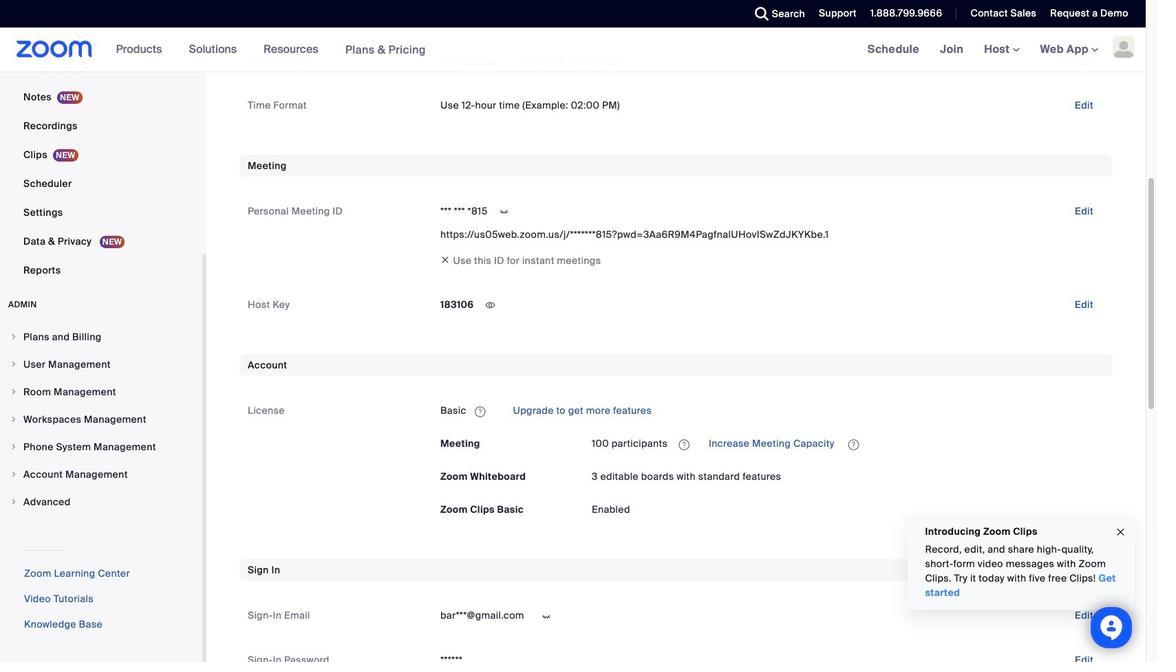 Task type: describe. For each thing, give the bounding box(es) containing it.
1 menu item from the top
[[0, 324, 202, 350]]

right image for 2nd menu item from the bottom
[[10, 471, 18, 479]]

1 vertical spatial application
[[592, 433, 1104, 455]]

admin menu menu
[[0, 324, 202, 517]]

zoom logo image
[[17, 41, 92, 58]]

learn more about your license type image
[[473, 407, 487, 417]]

right image for fifth menu item from the bottom
[[10, 388, 18, 396]]

show personal meeting id image
[[493, 206, 515, 218]]

hide host key image
[[479, 300, 501, 312]]

7 menu item from the top
[[0, 489, 202, 515]]

product information navigation
[[106, 28, 436, 72]]

close image
[[1115, 525, 1126, 540]]

right image for 5th menu item from the top of the admin menu menu
[[10, 443, 18, 451]]



Task type: vqa. For each thing, say whether or not it's contained in the screenshot.
Learn more about your License Type icon
yes



Task type: locate. For each thing, give the bounding box(es) containing it.
4 menu item from the top
[[0, 407, 202, 433]]

0 vertical spatial application
[[440, 400, 1104, 422]]

right image for 7th menu item from the top
[[10, 498, 18, 506]]

2 right image from the top
[[10, 388, 18, 396]]

1 vertical spatial right image
[[10, 388, 18, 396]]

learn more about your meeting license image
[[675, 439, 694, 451]]

banner
[[0, 28, 1146, 72]]

3 menu item from the top
[[0, 379, 202, 405]]

0 vertical spatial right image
[[10, 361, 18, 369]]

right image for 4th menu item
[[10, 416, 18, 424]]

right image for second menu item
[[10, 361, 18, 369]]

right image
[[10, 361, 18, 369], [10, 388, 18, 396], [10, 416, 18, 424]]

personal menu menu
[[0, 0, 202, 286]]

2 right image from the top
[[10, 443, 18, 451]]

5 menu item from the top
[[0, 434, 202, 460]]

menu item
[[0, 324, 202, 350], [0, 352, 202, 378], [0, 379, 202, 405], [0, 407, 202, 433], [0, 434, 202, 460], [0, 462, 202, 488], [0, 489, 202, 515]]

2 menu item from the top
[[0, 352, 202, 378]]

right image
[[10, 333, 18, 341], [10, 443, 18, 451], [10, 471, 18, 479], [10, 498, 18, 506]]

6 menu item from the top
[[0, 462, 202, 488]]

3 right image from the top
[[10, 416, 18, 424]]

1 right image from the top
[[10, 361, 18, 369]]

4 right image from the top
[[10, 498, 18, 506]]

right image for first menu item from the top of the admin menu menu
[[10, 333, 18, 341]]

3 right image from the top
[[10, 471, 18, 479]]

meetings navigation
[[857, 28, 1146, 72]]

1 right image from the top
[[10, 333, 18, 341]]

2 vertical spatial right image
[[10, 416, 18, 424]]

profile picture image
[[1113, 36, 1135, 58]]

application
[[440, 400, 1104, 422], [592, 433, 1104, 455]]



